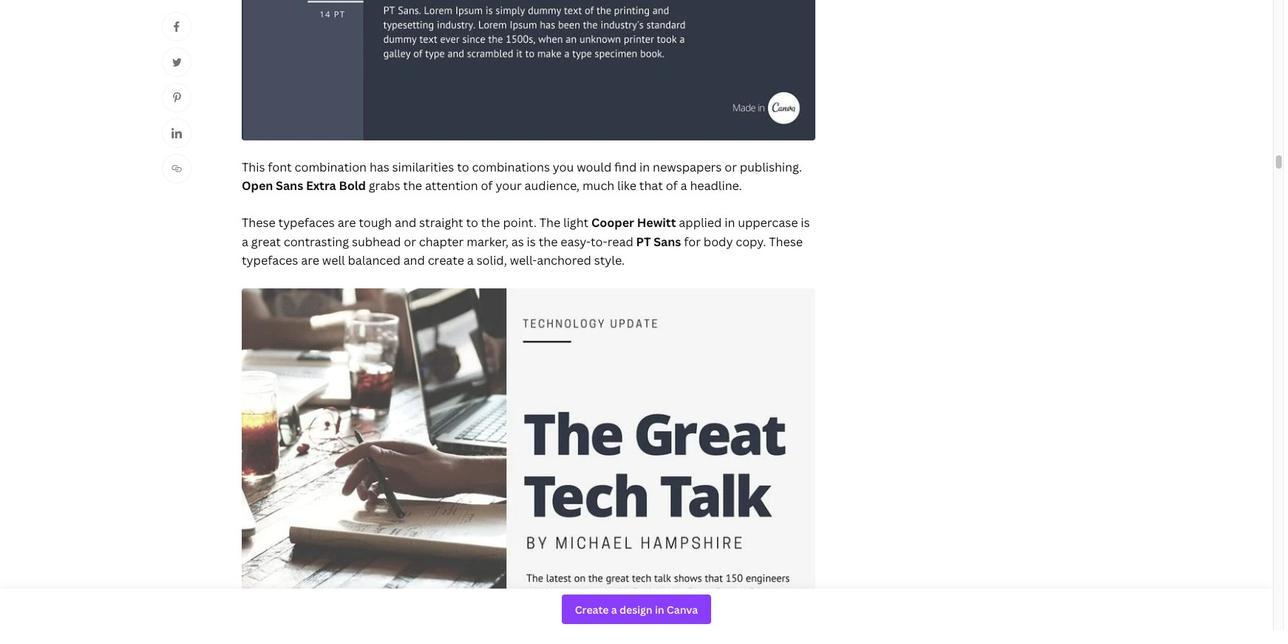 Task type: describe. For each thing, give the bounding box(es) containing it.
contrasting
[[284, 233, 349, 250]]

1 vertical spatial the
[[481, 214, 500, 231]]

read
[[608, 233, 634, 250]]

well-
[[510, 252, 537, 269]]

similarities
[[392, 159, 454, 175]]

much
[[583, 178, 615, 194]]

2 of from the left
[[666, 178, 678, 194]]

you
[[553, 159, 574, 175]]

publishing.
[[740, 159, 802, 175]]

1 vertical spatial to
[[466, 214, 479, 231]]

sans inside this font combination has similarities to combinations you would find in newspapers or publishing. open sans extra bold grabs the attention of your audience, much like that of a headline.
[[276, 178, 303, 194]]

find
[[615, 159, 637, 175]]

like
[[618, 178, 637, 194]]

headline.
[[690, 178, 742, 194]]

applied in uppercase is a great contrasting subhead or chapter marker, as is the easy-to-read
[[242, 214, 810, 250]]

bold
[[339, 178, 366, 194]]

easy-
[[561, 233, 591, 250]]

1 horizontal spatial is
[[801, 214, 810, 231]]

grabs
[[369, 178, 400, 194]]

these inside for body copy. these typefaces are well balanced and create a solid, well-anchored style.
[[769, 233, 803, 250]]

a inside for body copy. these typefaces are well balanced and create a solid, well-anchored style.
[[467, 252, 474, 269]]

this font combination has similarities to combinations you would find in newspapers or publishing. open sans extra bold grabs the attention of your audience, much like that of a headline.
[[242, 159, 802, 194]]

1 vertical spatial is
[[527, 233, 536, 250]]

tough
[[359, 214, 392, 231]]

the inside 'applied in uppercase is a great contrasting subhead or chapter marker, as is the easy-to-read'
[[539, 233, 558, 250]]

for body copy. these typefaces are well balanced and create a solid, well-anchored style.
[[242, 233, 803, 269]]

these typefaces are tough and straight to the point. the light cooper hewitt
[[242, 214, 676, 231]]

attention
[[425, 178, 478, 194]]

marker,
[[467, 233, 509, 250]]

newspapers
[[653, 159, 722, 175]]

the inside this font combination has similarities to combinations you would find in newspapers or publishing. open sans extra bold grabs the attention of your audience, much like that of a headline.
[[403, 178, 422, 194]]

typefaces inside for body copy. these typefaces are well balanced and create a solid, well-anchored style.
[[242, 252, 298, 269]]

0 horizontal spatial these
[[242, 214, 276, 231]]

copy.
[[736, 233, 766, 250]]

great
[[251, 233, 281, 250]]

font
[[268, 159, 292, 175]]

a inside this font combination has similarities to combinations you would find in newspapers or publishing. open sans extra bold grabs the attention of your audience, much like that of a headline.
[[681, 178, 688, 194]]



Task type: vqa. For each thing, say whether or not it's contained in the screenshot.
IS to the top
yes



Task type: locate. For each thing, give the bounding box(es) containing it.
for
[[684, 233, 701, 250]]

create
[[428, 252, 464, 269]]

hewitt
[[637, 214, 676, 231]]

the
[[403, 178, 422, 194], [481, 214, 500, 231], [539, 233, 558, 250]]

open
[[242, 178, 273, 194]]

anchored
[[537, 252, 592, 269]]

and left create at left
[[404, 252, 425, 269]]

to-
[[591, 233, 608, 250]]

would
[[577, 159, 612, 175]]

0 vertical spatial a
[[681, 178, 688, 194]]

are inside for body copy. these typefaces are well balanced and create a solid, well-anchored style.
[[301, 252, 319, 269]]

point.
[[503, 214, 537, 231]]

0 horizontal spatial a
[[242, 233, 248, 250]]

sans
[[276, 178, 303, 194], [654, 233, 681, 250]]

0 vertical spatial or
[[725, 159, 737, 175]]

style.
[[594, 252, 625, 269]]

2 vertical spatial a
[[467, 252, 474, 269]]

in inside this font combination has similarities to combinations you would find in newspapers or publishing. open sans extra bold grabs the attention of your audience, much like that of a headline.
[[640, 159, 650, 175]]

a left great
[[242, 233, 248, 250]]

solid,
[[477, 252, 507, 269]]

1 vertical spatial sans
[[654, 233, 681, 250]]

light
[[564, 214, 589, 231]]

in up body
[[725, 214, 735, 231]]

of
[[481, 178, 493, 194], [666, 178, 678, 194]]

these up great
[[242, 214, 276, 231]]

the
[[540, 214, 561, 231]]

is
[[801, 214, 810, 231], [527, 233, 536, 250]]

are down contrasting
[[301, 252, 319, 269]]

the up marker,
[[481, 214, 500, 231]]

0 vertical spatial are
[[338, 214, 356, 231]]

0 vertical spatial these
[[242, 214, 276, 231]]

pt sans
[[636, 233, 681, 250]]

1 vertical spatial these
[[769, 233, 803, 250]]

0 horizontal spatial are
[[301, 252, 319, 269]]

well
[[322, 252, 345, 269]]

to
[[457, 159, 469, 175], [466, 214, 479, 231]]

1 vertical spatial and
[[404, 252, 425, 269]]

1 vertical spatial in
[[725, 214, 735, 231]]

in inside 'applied in uppercase is a great contrasting subhead or chapter marker, as is the easy-to-read'
[[725, 214, 735, 231]]

1 of from the left
[[481, 178, 493, 194]]

this
[[242, 159, 265, 175]]

or inside 'applied in uppercase is a great contrasting subhead or chapter marker, as is the easy-to-read'
[[404, 233, 416, 250]]

your
[[496, 178, 522, 194]]

or
[[725, 159, 737, 175], [404, 233, 416, 250]]

0 vertical spatial is
[[801, 214, 810, 231]]

0 horizontal spatial the
[[403, 178, 422, 194]]

as
[[512, 233, 524, 250]]

a left solid,
[[467, 252, 474, 269]]

1 vertical spatial or
[[404, 233, 416, 250]]

typefaces up contrasting
[[278, 214, 335, 231]]

the down the the
[[539, 233, 558, 250]]

of right the "that"
[[666, 178, 678, 194]]

are
[[338, 214, 356, 231], [301, 252, 319, 269]]

typefaces
[[278, 214, 335, 231], [242, 252, 298, 269]]

2 horizontal spatial a
[[681, 178, 688, 194]]

1 horizontal spatial the
[[481, 214, 500, 231]]

sans down 'hewitt'
[[654, 233, 681, 250]]

are left 'tough'
[[338, 214, 356, 231]]

0 horizontal spatial or
[[404, 233, 416, 250]]

0 horizontal spatial in
[[640, 159, 650, 175]]

subhead
[[352, 233, 401, 250]]

the down similarities
[[403, 178, 422, 194]]

sans down font
[[276, 178, 303, 194]]

0 vertical spatial typefaces
[[278, 214, 335, 231]]

combinations
[[472, 159, 550, 175]]

has
[[370, 159, 390, 175]]

body
[[704, 233, 733, 250]]

of left your
[[481, 178, 493, 194]]

1 horizontal spatial in
[[725, 214, 735, 231]]

a
[[681, 178, 688, 194], [242, 233, 248, 250], [467, 252, 474, 269]]

uppercase
[[738, 214, 798, 231]]

0 vertical spatial in
[[640, 159, 650, 175]]

to inside this font combination has similarities to combinations you would find in newspapers or publishing. open sans extra bold grabs the attention of your audience, much like that of a headline.
[[457, 159, 469, 175]]

1 vertical spatial a
[[242, 233, 248, 250]]

and right 'tough'
[[395, 214, 417, 231]]

a down newspapers
[[681, 178, 688, 194]]

typefaces down great
[[242, 252, 298, 269]]

extra
[[306, 178, 336, 194]]

these
[[242, 214, 276, 231], [769, 233, 803, 250]]

1 horizontal spatial or
[[725, 159, 737, 175]]

that
[[640, 178, 663, 194]]

is right as
[[527, 233, 536, 250]]

0 horizontal spatial is
[[527, 233, 536, 250]]

0 vertical spatial sans
[[276, 178, 303, 194]]

0 vertical spatial the
[[403, 178, 422, 194]]

and inside for body copy. these typefaces are well balanced and create a solid, well-anchored style.
[[404, 252, 425, 269]]

audience,
[[525, 178, 580, 194]]

applied
[[679, 214, 722, 231]]

1 horizontal spatial sans
[[654, 233, 681, 250]]

cooper
[[592, 214, 635, 231]]

in
[[640, 159, 650, 175], [725, 214, 735, 231]]

0 vertical spatial to
[[457, 159, 469, 175]]

and
[[395, 214, 417, 231], [404, 252, 425, 269]]

pt
[[636, 233, 651, 250]]

in right find
[[640, 159, 650, 175]]

0 vertical spatial and
[[395, 214, 417, 231]]

or up headline.
[[725, 159, 737, 175]]

1 horizontal spatial are
[[338, 214, 356, 231]]

1 horizontal spatial of
[[666, 178, 678, 194]]

these down the uppercase
[[769, 233, 803, 250]]

to up marker,
[[466, 214, 479, 231]]

1 vertical spatial are
[[301, 252, 319, 269]]

0 horizontal spatial sans
[[276, 178, 303, 194]]

2 vertical spatial the
[[539, 233, 558, 250]]

is right the uppercase
[[801, 214, 810, 231]]

or left chapter
[[404, 233, 416, 250]]

1 vertical spatial typefaces
[[242, 252, 298, 269]]

combination
[[295, 159, 367, 175]]

1 horizontal spatial a
[[467, 252, 474, 269]]

chapter
[[419, 233, 464, 250]]

or inside this font combination has similarities to combinations you would find in newspapers or publishing. open sans extra bold grabs the attention of your audience, much like that of a headline.
[[725, 159, 737, 175]]

balanced
[[348, 252, 401, 269]]

a inside 'applied in uppercase is a great contrasting subhead or chapter marker, as is the easy-to-read'
[[242, 233, 248, 250]]

to up the attention
[[457, 159, 469, 175]]

2 horizontal spatial the
[[539, 233, 558, 250]]

0 horizontal spatial of
[[481, 178, 493, 194]]

1 horizontal spatial these
[[769, 233, 803, 250]]

straight
[[419, 214, 464, 231]]



